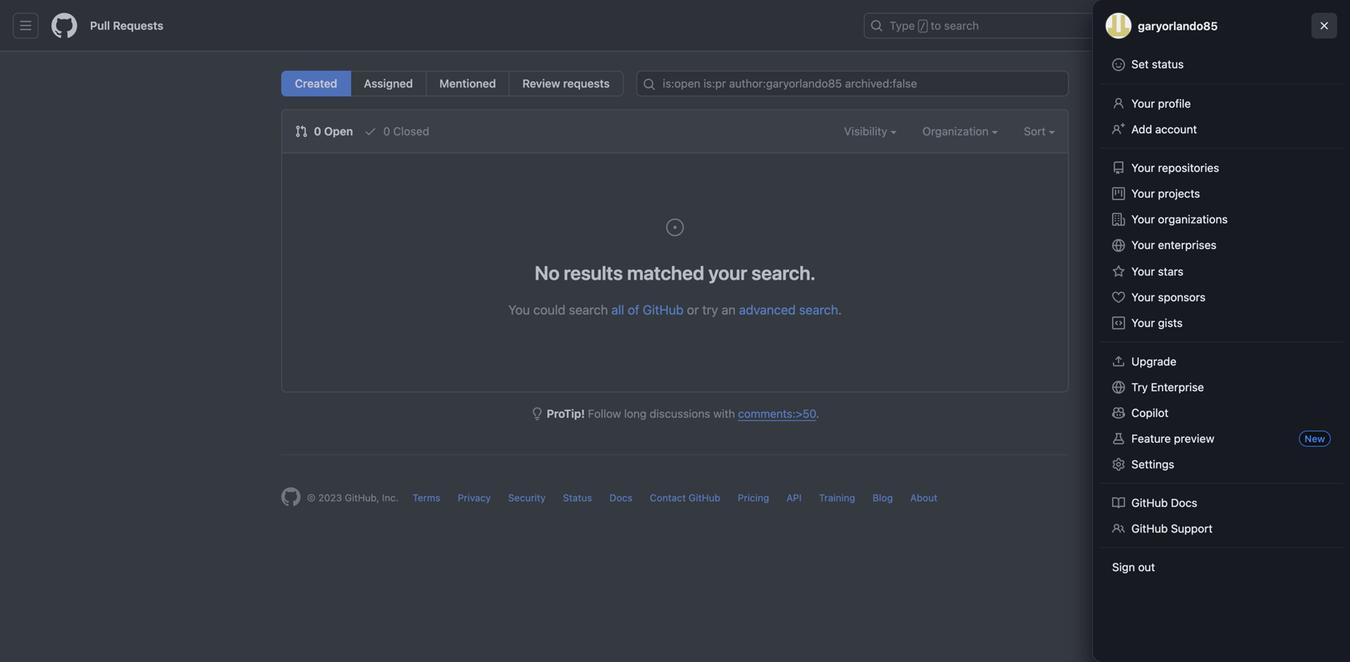 Task type: locate. For each thing, give the bounding box(es) containing it.
footer
[[269, 455, 1082, 547]]

upgrade
[[1132, 355, 1177, 368]]

upgrade link
[[1106, 349, 1338, 375]]

triangle down image
[[1189, 18, 1202, 31]]

github docs
[[1132, 497, 1198, 510]]

github up github support
[[1132, 497, 1168, 510]]

inc.
[[382, 492, 399, 504]]

visibility
[[844, 125, 891, 138]]

your projects link
[[1106, 181, 1338, 207]]

1 0 from the left
[[314, 125, 321, 138]]

your profile
[[1132, 97, 1192, 110]]

api link
[[787, 492, 802, 504]]

1 your from the top
[[1132, 97, 1156, 110]]

closed
[[393, 125, 430, 138]]

all of github link
[[612, 302, 684, 318]]

dialog
[[1094, 0, 1351, 663]]

your sponsors
[[1132, 291, 1206, 304]]

plus image
[[1173, 19, 1186, 32]]

try enterprise
[[1132, 381, 1205, 394]]

0 right git pull request icon
[[314, 125, 321, 138]]

docs link
[[610, 492, 633, 504]]

0 inside 0 open link
[[314, 125, 321, 138]]

your projects
[[1132, 187, 1201, 200]]

your left "gists"
[[1132, 316, 1156, 330]]

follow
[[588, 407, 621, 421]]

of
[[628, 302, 640, 318]]

security link
[[508, 492, 546, 504]]

0 closed link
[[364, 123, 430, 140]]

check image
[[364, 125, 377, 138]]

contact
[[650, 492, 686, 504]]

github right contact
[[689, 492, 721, 504]]

/
[[920, 21, 926, 32]]

0
[[314, 125, 321, 138], [383, 125, 390, 138]]

your inside your profile link
[[1132, 97, 1156, 110]]

copilot
[[1132, 406, 1169, 420]]

set status button
[[1106, 51, 1338, 78]]

sign out
[[1113, 561, 1156, 574]]

0 inside 0 closed link
[[383, 125, 390, 138]]

visibility button
[[844, 123, 897, 140]]

advanced search link
[[739, 302, 839, 318]]

type / to search
[[890, 19, 979, 32]]

3 your from the top
[[1132, 187, 1156, 200]]

type
[[890, 19, 915, 32]]

add
[[1132, 123, 1153, 136]]

requests
[[113, 19, 164, 32]]

your down your projects
[[1132, 213, 1156, 226]]

set
[[1132, 57, 1149, 71]]

search
[[945, 19, 979, 32], [569, 302, 608, 318], [800, 302, 839, 318]]

your inside your stars "link"
[[1132, 265, 1156, 278]]

mentioned
[[440, 77, 496, 90]]

try
[[1132, 381, 1149, 394]]

docs right status
[[610, 492, 633, 504]]

© 2023 github, inc.
[[307, 492, 399, 504]]

your inside the your organizations link
[[1132, 213, 1156, 226]]

0 for closed
[[383, 125, 390, 138]]

feature preview button
[[1106, 426, 1338, 452]]

you
[[509, 302, 530, 318]]

2 your from the top
[[1132, 161, 1156, 174]]

search right to
[[945, 19, 979, 32]]

search.
[[752, 262, 816, 284]]

your sponsors link
[[1106, 285, 1338, 310]]

Search all issues text field
[[637, 71, 1069, 96]]

0 horizontal spatial docs
[[610, 492, 633, 504]]

1 horizontal spatial search
[[800, 302, 839, 318]]

0 open
[[311, 125, 353, 138]]

0 horizontal spatial 0
[[314, 125, 321, 138]]

pull requests element
[[281, 71, 624, 96]]

0 open link
[[295, 123, 353, 140]]

docs up "support"
[[1172, 497, 1198, 510]]

search image
[[643, 78, 656, 91]]

1 horizontal spatial 0
[[383, 125, 390, 138]]

your up your gists
[[1132, 291, 1156, 304]]

docs
[[610, 492, 633, 504], [1172, 497, 1198, 510]]

terms
[[413, 492, 441, 504]]

your left projects
[[1132, 187, 1156, 200]]

your left stars
[[1132, 265, 1156, 278]]

about
[[911, 492, 938, 504]]

sponsors
[[1159, 291, 1206, 304]]

search down search.
[[800, 302, 839, 318]]

docs inside footer
[[610, 492, 633, 504]]

your stars link
[[1106, 259, 1338, 285]]

your up your stars
[[1132, 238, 1156, 252]]

0 vertical spatial .
[[839, 302, 842, 318]]

profile
[[1159, 97, 1192, 110]]

review requests link
[[509, 71, 624, 96]]

light bulb image
[[531, 408, 544, 421]]

2 0 from the left
[[383, 125, 390, 138]]

your repositories link
[[1106, 155, 1338, 181]]

command palette image
[[1126, 19, 1139, 32]]

your up add
[[1132, 97, 1156, 110]]

add account link
[[1106, 117, 1338, 142]]

enterprise
[[1152, 381, 1205, 394]]

your inside your gists 'link'
[[1132, 316, 1156, 330]]

github down github docs
[[1132, 522, 1168, 535]]

your up your projects
[[1132, 161, 1156, 174]]

8 your from the top
[[1132, 316, 1156, 330]]

training link
[[819, 492, 856, 504]]

an
[[722, 302, 736, 318]]

0 for open
[[314, 125, 321, 138]]

sort button
[[1024, 123, 1056, 140]]

your inside your sponsors link
[[1132, 291, 1156, 304]]

protip! follow long discussions with comments:>50 .
[[547, 407, 820, 421]]

search left all
[[569, 302, 608, 318]]

0 right check icon
[[383, 125, 390, 138]]

or
[[687, 302, 699, 318]]

your inside your enterprises link
[[1132, 238, 1156, 252]]

5 your from the top
[[1132, 238, 1156, 252]]

your inside your repositories link
[[1132, 161, 1156, 174]]

protip!
[[547, 407, 585, 421]]

your for your sponsors
[[1132, 291, 1156, 304]]

your
[[1132, 97, 1156, 110], [1132, 161, 1156, 174], [1132, 187, 1156, 200], [1132, 213, 1156, 226], [1132, 238, 1156, 252], [1132, 265, 1156, 278], [1132, 291, 1156, 304], [1132, 316, 1156, 330]]

1 vertical spatial .
[[816, 407, 820, 421]]

your inside the your projects link
[[1132, 187, 1156, 200]]

privacy link
[[458, 492, 491, 504]]

comments:>50
[[738, 407, 816, 421]]

1 horizontal spatial .
[[839, 302, 842, 318]]

github inside footer
[[689, 492, 721, 504]]

your gists
[[1132, 316, 1183, 330]]

4 your from the top
[[1132, 213, 1156, 226]]

enterprises
[[1159, 238, 1217, 252]]

your repositories
[[1132, 161, 1220, 174]]

sign out link
[[1106, 555, 1338, 581]]

7 your from the top
[[1132, 291, 1156, 304]]

6 your from the top
[[1132, 265, 1156, 278]]

terms link
[[413, 492, 441, 504]]

contact github link
[[650, 492, 721, 504]]

comments:>50 link
[[738, 407, 816, 421]]



Task type: describe. For each thing, give the bounding box(es) containing it.
gists
[[1159, 316, 1183, 330]]

mentioned link
[[426, 71, 510, 96]]

organization
[[923, 125, 992, 138]]

advanced
[[739, 302, 796, 318]]

no
[[535, 262, 560, 284]]

dialog containing garyorlando85
[[1094, 0, 1351, 663]]

your profile link
[[1106, 91, 1338, 117]]

homepage image
[[281, 488, 301, 507]]

your for your repositories
[[1132, 161, 1156, 174]]

your for your gists
[[1132, 316, 1156, 330]]

security
[[508, 492, 546, 504]]

add account
[[1132, 123, 1198, 136]]

training
[[819, 492, 856, 504]]

all
[[612, 302, 625, 318]]

2023
[[318, 492, 342, 504]]

status link
[[563, 492, 592, 504]]

stars
[[1159, 265, 1184, 278]]

your for your organizations
[[1132, 213, 1156, 226]]

pull
[[90, 19, 110, 32]]

feature preview
[[1132, 432, 1215, 445]]

try
[[703, 302, 719, 318]]

git pull request image
[[295, 125, 308, 138]]

your for your projects
[[1132, 187, 1156, 200]]

0 horizontal spatial .
[[816, 407, 820, 421]]

preview
[[1175, 432, 1215, 445]]

organizations
[[1159, 213, 1228, 226]]

review
[[523, 77, 561, 90]]

github support link
[[1106, 516, 1338, 542]]

1 horizontal spatial docs
[[1172, 497, 1198, 510]]

try enterprise link
[[1106, 375, 1338, 400]]

your gists link
[[1106, 310, 1338, 336]]

homepage image
[[51, 13, 77, 39]]

github support
[[1132, 522, 1213, 535]]

requests
[[564, 77, 610, 90]]

your enterprises
[[1132, 238, 1217, 252]]

your for your profile
[[1132, 97, 1156, 110]]

assigned link
[[350, 71, 427, 96]]

about link
[[911, 492, 938, 504]]

your organizations
[[1132, 213, 1228, 226]]

©
[[307, 492, 316, 504]]

garyorlando85
[[1139, 19, 1218, 32]]

no results matched your search.
[[535, 262, 816, 284]]

settings
[[1132, 458, 1175, 471]]

Issues search field
[[637, 71, 1069, 96]]

projects
[[1159, 187, 1201, 200]]

settings link
[[1106, 452, 1338, 478]]

your stars
[[1132, 265, 1184, 278]]

to
[[931, 19, 942, 32]]

close image
[[1319, 19, 1332, 32]]

blog
[[873, 492, 893, 504]]

pull requests
[[90, 19, 164, 32]]

status
[[563, 492, 592, 504]]

sort
[[1024, 125, 1046, 138]]

issue opened image
[[666, 218, 685, 237]]

review requests
[[523, 77, 610, 90]]

results
[[564, 262, 623, 284]]

support
[[1172, 522, 1213, 535]]

github,
[[345, 492, 380, 504]]

pricing link
[[738, 492, 770, 504]]

pricing
[[738, 492, 770, 504]]

0 closed
[[380, 125, 430, 138]]

blog link
[[873, 492, 893, 504]]

feature
[[1132, 432, 1172, 445]]

privacy
[[458, 492, 491, 504]]

footer containing © 2023 github, inc.
[[269, 455, 1082, 547]]

out
[[1139, 561, 1156, 574]]

your organizations link
[[1106, 207, 1338, 232]]

2 horizontal spatial search
[[945, 19, 979, 32]]

status
[[1152, 57, 1184, 71]]

your for your enterprises
[[1132, 238, 1156, 252]]

copilot link
[[1106, 400, 1338, 426]]

github right of
[[643, 302, 684, 318]]

matched
[[627, 262, 705, 284]]

your for your stars
[[1132, 265, 1156, 278]]

organization button
[[923, 123, 999, 140]]

your
[[709, 262, 748, 284]]

assigned
[[364, 77, 413, 90]]

with
[[714, 407, 735, 421]]

0 horizontal spatial search
[[569, 302, 608, 318]]

long
[[624, 407, 647, 421]]



Task type: vqa. For each thing, say whether or not it's contained in the screenshot.
No
yes



